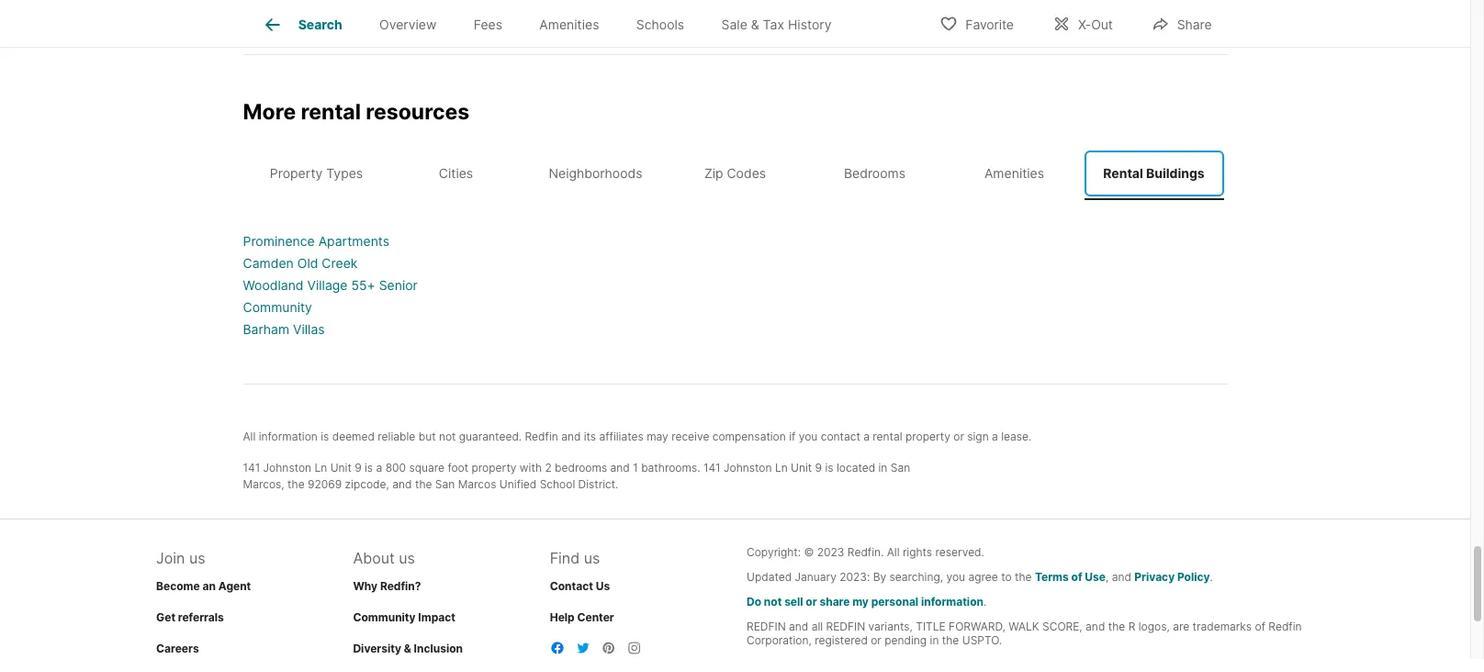 Task type: vqa. For each thing, say whether or not it's contained in the screenshot.
second ▾ from the right
no



Task type: locate. For each thing, give the bounding box(es) containing it.
a left 800
[[376, 461, 382, 475]]

0 horizontal spatial johnston
[[263, 461, 312, 475]]

a right sign
[[992, 430, 998, 444]]

& left tax
[[751, 17, 759, 32]]

141 up marcos, in the left bottom of the page
[[243, 461, 260, 475]]

property left sign
[[906, 430, 951, 444]]

1 vertical spatial rental
[[873, 430, 903, 444]]

1 horizontal spatial all
[[887, 545, 900, 559]]

us up redfin?
[[399, 549, 415, 568]]

redfin and all redfin variants, title forward, walk score, and the r logos, are trademarks of redfin corporation, registered or pending in the uspto.
[[747, 620, 1302, 647]]

codes
[[727, 166, 766, 181]]

searching,
[[890, 570, 944, 584]]

0 horizontal spatial property
[[472, 461, 517, 475]]

community down why redfin? button
[[353, 611, 416, 624]]

rental buildings tab
[[1085, 151, 1224, 196]]

0 horizontal spatial redfin
[[525, 430, 558, 444]]

amenities
[[540, 17, 599, 32], [985, 166, 1045, 181]]

2 horizontal spatial us
[[584, 549, 600, 568]]

2 ln from the left
[[775, 461, 788, 475]]

redfin down do
[[747, 620, 786, 634]]

9 left located
[[815, 461, 822, 475]]

1 vertical spatial of
[[1255, 620, 1266, 634]]

ln down compensation
[[775, 461, 788, 475]]

schools
[[636, 17, 685, 32]]

1 vertical spatial or
[[806, 595, 817, 609]]

0 vertical spatial not
[[439, 430, 456, 444]]

is up zipcode,
[[365, 461, 373, 475]]

all
[[243, 430, 256, 444], [887, 545, 900, 559]]

barham villas link
[[243, 321, 325, 337]]

you right if
[[799, 430, 818, 444]]

of right trademarks
[[1255, 620, 1266, 634]]

located
[[837, 461, 876, 475]]

information up marcos, in the left bottom of the page
[[259, 430, 318, 444]]

1 horizontal spatial unit
[[791, 461, 812, 475]]

become an agent button
[[156, 579, 251, 593]]

contact
[[821, 430, 861, 444]]

0 horizontal spatial &
[[404, 642, 411, 656]]

2 tab list from the top
[[243, 147, 1228, 200]]

about us
[[353, 549, 415, 568]]

search
[[298, 17, 342, 32]]

do
[[747, 595, 762, 609]]

of inside redfin and all redfin variants, title forward, walk score, and the r logos, are trademarks of redfin corporation, registered or pending in the uspto.
[[1255, 620, 1266, 634]]

& right diversity
[[404, 642, 411, 656]]

not
[[439, 430, 456, 444], [764, 595, 782, 609]]

. down agree at right
[[984, 595, 987, 609]]

redfin
[[747, 620, 786, 634], [826, 620, 866, 634]]

terms of use link
[[1035, 570, 1106, 584]]

cities tab
[[386, 151, 526, 196]]

©
[[804, 545, 814, 559]]

all
[[812, 620, 823, 634]]

1 horizontal spatial in
[[930, 634, 939, 647]]

0 horizontal spatial 141
[[243, 461, 260, 475]]

redfin instagram image
[[627, 641, 642, 656]]

9 up zipcode,
[[355, 461, 362, 475]]

bedrooms
[[844, 166, 906, 181]]

and left all
[[789, 620, 809, 634]]

0 horizontal spatial .
[[984, 595, 987, 609]]

community down woodland
[[243, 299, 312, 315]]

2
[[545, 461, 552, 475]]

&
[[751, 17, 759, 32], [404, 642, 411, 656]]

schools tab
[[618, 3, 703, 47]]

zip codes tab
[[666, 151, 805, 196]]

1 horizontal spatial 9
[[815, 461, 822, 475]]

1 ln from the left
[[315, 461, 327, 475]]

1 horizontal spatial redfin
[[1269, 620, 1302, 634]]

logos,
[[1139, 620, 1170, 634]]

and right score,
[[1086, 620, 1106, 634]]

an
[[203, 579, 216, 593]]

us right join
[[189, 549, 205, 568]]

.
[[1210, 570, 1214, 584], [984, 595, 987, 609]]

1 horizontal spatial amenities tab
[[945, 151, 1085, 196]]

0 horizontal spatial a
[[376, 461, 382, 475]]

141 down receive
[[704, 461, 721, 475]]

1 horizontal spatial or
[[871, 634, 882, 647]]

are
[[1173, 620, 1190, 634]]

johnston down compensation
[[724, 461, 772, 475]]

of left use
[[1072, 570, 1083, 584]]

ln up 92069 on the left bottom of the page
[[315, 461, 327, 475]]

0 horizontal spatial is
[[321, 430, 329, 444]]

0 horizontal spatial in
[[879, 461, 888, 475]]

favorite button
[[924, 4, 1030, 42]]

1 horizontal spatial a
[[864, 430, 870, 444]]

us for find us
[[584, 549, 600, 568]]

is
[[321, 430, 329, 444], [365, 461, 373, 475], [825, 461, 834, 475]]

walk
[[1009, 620, 1040, 634]]

johnston up marcos, in the left bottom of the page
[[263, 461, 312, 475]]

1 vertical spatial community
[[353, 611, 416, 624]]

unit down if
[[791, 461, 812, 475]]

0 horizontal spatial or
[[806, 595, 817, 609]]

0 vertical spatial &
[[751, 17, 759, 32]]

the left uspto.
[[942, 634, 959, 647]]

why
[[353, 579, 378, 593]]

woodland
[[243, 277, 304, 293]]

and left 1
[[611, 461, 630, 475]]

us right find
[[584, 549, 600, 568]]

is left deemed
[[321, 430, 329, 444]]

you down reserved.
[[947, 570, 966, 584]]

2023:
[[840, 570, 870, 584]]

0 vertical spatial in
[[879, 461, 888, 475]]

share
[[1178, 16, 1212, 32]]

2 vertical spatial or
[[871, 634, 882, 647]]

sale
[[722, 17, 748, 32]]

2 horizontal spatial or
[[954, 430, 965, 444]]

3 us from the left
[[584, 549, 600, 568]]

& inside tab
[[751, 17, 759, 32]]

copyright:
[[747, 545, 801, 559]]

0 vertical spatial tab list
[[243, 0, 865, 47]]

information
[[259, 430, 318, 444], [921, 595, 984, 609]]

redfin up 2
[[525, 430, 558, 444]]

0 horizontal spatial you
[[799, 430, 818, 444]]

diversity & inclusion
[[353, 642, 463, 656]]

amenities tab
[[521, 3, 618, 47], [945, 151, 1085, 196]]

1 vertical spatial tab list
[[243, 147, 1228, 200]]

fees tab
[[455, 3, 521, 47]]

and
[[561, 430, 581, 444], [611, 461, 630, 475], [393, 478, 412, 491], [1112, 570, 1132, 584], [789, 620, 809, 634], [1086, 620, 1106, 634]]

2 horizontal spatial a
[[992, 430, 998, 444]]

copyright: © 2023 redfin. all rights reserved.
[[747, 545, 985, 559]]

& for sale
[[751, 17, 759, 32]]

information up title
[[921, 595, 984, 609]]

1 vertical spatial san
[[435, 478, 455, 491]]

800
[[386, 461, 406, 475]]

diversity
[[353, 642, 401, 656]]

all up marcos, in the left bottom of the page
[[243, 430, 256, 444]]

0 horizontal spatial of
[[1072, 570, 1083, 584]]

property up marcos
[[472, 461, 517, 475]]

1 vertical spatial .
[[984, 595, 987, 609]]

contact
[[550, 579, 593, 593]]

0 vertical spatial community
[[243, 299, 312, 315]]

or inside redfin and all redfin variants, title forward, walk score, and the r logos, are trademarks of redfin corporation, registered or pending in the uspto.
[[871, 634, 882, 647]]

55+
[[351, 277, 375, 293]]

buildings
[[1147, 166, 1205, 181]]

1 vertical spatial amenities
[[985, 166, 1045, 181]]

redfin.
[[848, 545, 884, 559]]

camden
[[243, 255, 294, 271]]

do not sell or share my personal information link
[[747, 595, 984, 609]]

san right located
[[891, 461, 911, 475]]

1 horizontal spatial redfin
[[826, 620, 866, 634]]

property types tab
[[247, 151, 386, 196]]

1 horizontal spatial 141
[[704, 461, 721, 475]]

search link
[[262, 14, 342, 36]]

in right pending
[[930, 634, 939, 647]]

0 vertical spatial or
[[954, 430, 965, 444]]

lease.
[[1002, 430, 1032, 444]]

0 vertical spatial amenities
[[540, 17, 599, 32]]

0 horizontal spatial unit
[[330, 461, 352, 475]]

0 horizontal spatial amenities
[[540, 17, 599, 32]]

san down foot
[[435, 478, 455, 491]]

1 horizontal spatial &
[[751, 17, 759, 32]]

rental right more
[[301, 99, 361, 124]]

get referrals button
[[156, 611, 224, 624]]

join
[[156, 549, 185, 568]]

reserved.
[[936, 545, 985, 559]]

1 vertical spatial redfin
[[1269, 620, 1302, 634]]

zipcode,
[[345, 478, 389, 491]]

in right located
[[879, 461, 888, 475]]

1 tab list from the top
[[243, 0, 865, 47]]

0 horizontal spatial redfin
[[747, 620, 786, 634]]

141
[[243, 461, 260, 475], [704, 461, 721, 475]]

all left rights
[[887, 545, 900, 559]]

by
[[873, 570, 887, 584]]

0 horizontal spatial information
[[259, 430, 318, 444]]

villas
[[293, 321, 325, 337]]

0 horizontal spatial ln
[[315, 461, 327, 475]]

is left located
[[825, 461, 834, 475]]

2 johnston from the left
[[724, 461, 772, 475]]

0 horizontal spatial rental
[[301, 99, 361, 124]]

1 horizontal spatial ln
[[775, 461, 788, 475]]

in inside redfin and all redfin variants, title forward, walk score, and the r logos, are trademarks of redfin corporation, registered or pending in the uspto.
[[930, 634, 939, 647]]

1 horizontal spatial us
[[399, 549, 415, 568]]

rental
[[1104, 166, 1144, 181]]

9
[[355, 461, 362, 475], [815, 461, 822, 475]]

1 vertical spatial amenities tab
[[945, 151, 1085, 196]]

0 horizontal spatial community
[[243, 299, 312, 315]]

1 us from the left
[[189, 549, 205, 568]]

out
[[1092, 16, 1113, 32]]

1 horizontal spatial property
[[906, 430, 951, 444]]

agent
[[218, 579, 251, 593]]

tab list
[[243, 0, 865, 47], [243, 147, 1228, 200]]

or left pending
[[871, 634, 882, 647]]

senior
[[379, 277, 418, 293]]

redfin down share
[[826, 620, 866, 634]]

or left sign
[[954, 430, 965, 444]]

you
[[799, 430, 818, 444], [947, 570, 966, 584]]

rental up located
[[873, 430, 903, 444]]

redfin right trademarks
[[1269, 620, 1302, 634]]

1 vertical spatial in
[[930, 634, 939, 647]]

. up trademarks
[[1210, 570, 1214, 584]]

0 horizontal spatial 9
[[355, 461, 362, 475]]

1 horizontal spatial information
[[921, 595, 984, 609]]

1 horizontal spatial johnston
[[724, 461, 772, 475]]

1 horizontal spatial amenities
[[985, 166, 1045, 181]]

1 horizontal spatial san
[[891, 461, 911, 475]]

0 horizontal spatial us
[[189, 549, 205, 568]]

rental
[[301, 99, 361, 124], [873, 430, 903, 444]]

a right contact
[[864, 430, 870, 444]]

deemed
[[332, 430, 375, 444]]

1 horizontal spatial of
[[1255, 620, 1266, 634]]

unified
[[500, 478, 537, 491]]

1 vertical spatial not
[[764, 595, 782, 609]]

us
[[596, 579, 610, 593]]

if
[[789, 430, 796, 444]]

all information is deemed reliable but not guaranteed. redfin and its affiliates may receive compensation if you contact a rental property or sign a lease.
[[243, 430, 1032, 444]]

updated january 2023: by searching, you agree to the terms of use , and privacy policy .
[[747, 570, 1214, 584]]

1 horizontal spatial is
[[365, 461, 373, 475]]

0 horizontal spatial amenities tab
[[521, 3, 618, 47]]

corporation,
[[747, 634, 812, 647]]

the left 92069 on the left bottom of the page
[[288, 478, 305, 491]]

sell
[[785, 595, 803, 609]]

not right do
[[764, 595, 782, 609]]

1 vertical spatial property
[[472, 461, 517, 475]]

0 vertical spatial all
[[243, 430, 256, 444]]

trademarks
[[1193, 620, 1252, 634]]

unit
[[330, 461, 352, 475], [791, 461, 812, 475]]

or right sell
[[806, 595, 817, 609]]

unit up 92069 on the left bottom of the page
[[330, 461, 352, 475]]

1 horizontal spatial you
[[947, 570, 966, 584]]

to
[[1002, 570, 1012, 584]]

1 vertical spatial &
[[404, 642, 411, 656]]

contact us button
[[550, 579, 610, 593]]

overview tab
[[361, 3, 455, 47]]

or
[[954, 430, 965, 444], [806, 595, 817, 609], [871, 634, 882, 647]]

2 us from the left
[[399, 549, 415, 568]]

creek
[[322, 255, 358, 271]]

not right but
[[439, 430, 456, 444]]

0 vertical spatial rental
[[301, 99, 361, 124]]

,
[[1106, 570, 1109, 584]]

0 vertical spatial .
[[1210, 570, 1214, 584]]

0 vertical spatial redfin
[[525, 430, 558, 444]]

property inside 141 johnston ln unit 9 is a 800 square foot property with 2 bedrooms and 1 bathrooms. 141 johnston ln unit 9 is located in san marcos, the 92069 zipcode, and the san marcos unified school district.
[[472, 461, 517, 475]]

141 johnston ln unit 9 is a 800 square foot property with 2 bedrooms and 1 bathrooms. 141 johnston ln unit 9 is located in san marcos, the 92069 zipcode, and the san marcos unified school district.
[[243, 461, 911, 491]]

rental inside heading
[[301, 99, 361, 124]]



Task type: describe. For each thing, give the bounding box(es) containing it.
help center button
[[550, 611, 614, 624]]

uspto.
[[963, 634, 1002, 647]]

0 vertical spatial property
[[906, 430, 951, 444]]

1 unit from the left
[[330, 461, 352, 475]]

neighborhoods tab
[[526, 151, 666, 196]]

old
[[297, 255, 318, 271]]

apartments
[[318, 233, 390, 249]]

district.
[[578, 478, 619, 491]]

2 redfin from the left
[[826, 620, 866, 634]]

policy
[[1178, 570, 1210, 584]]

diversity & inclusion button
[[353, 642, 463, 656]]

1 141 from the left
[[243, 461, 260, 475]]

2 9 from the left
[[815, 461, 822, 475]]

0 horizontal spatial not
[[439, 430, 456, 444]]

1 horizontal spatial rental
[[873, 430, 903, 444]]

agree
[[969, 570, 998, 584]]

get
[[156, 611, 176, 624]]

1 horizontal spatial community
[[353, 611, 416, 624]]

score,
[[1043, 620, 1083, 634]]

1 horizontal spatial .
[[1210, 570, 1214, 584]]

more rental resources heading
[[243, 99, 1228, 147]]

0 horizontal spatial san
[[435, 478, 455, 491]]

the down "square"
[[415, 478, 432, 491]]

us for about us
[[399, 549, 415, 568]]

become
[[156, 579, 200, 593]]

impact
[[418, 611, 456, 624]]

my
[[853, 595, 869, 609]]

but
[[419, 430, 436, 444]]

x-out
[[1078, 16, 1113, 32]]

92069
[[308, 478, 342, 491]]

rights
[[903, 545, 933, 559]]

compensation
[[713, 430, 786, 444]]

personal
[[872, 595, 919, 609]]

why redfin?
[[353, 579, 421, 593]]

careers
[[156, 642, 199, 656]]

tab list containing property types
[[243, 147, 1228, 200]]

sign
[[968, 430, 989, 444]]

bathrooms.
[[641, 461, 701, 475]]

r
[[1129, 620, 1136, 634]]

school
[[540, 478, 575, 491]]

become an agent
[[156, 579, 251, 593]]

share button
[[1136, 4, 1228, 42]]

bedrooms tab
[[805, 151, 945, 196]]

share
[[820, 595, 850, 609]]

privacy
[[1135, 570, 1175, 584]]

0 horizontal spatial all
[[243, 430, 256, 444]]

property
[[270, 166, 323, 181]]

neighborhoods
[[549, 166, 643, 181]]

barham
[[243, 321, 289, 337]]

redfin pinterest image
[[601, 641, 616, 656]]

fees
[[474, 17, 503, 32]]

rental buildings
[[1104, 166, 1205, 181]]

1 vertical spatial you
[[947, 570, 966, 584]]

and down 800
[[393, 478, 412, 491]]

& for diversity
[[404, 642, 411, 656]]

overview
[[379, 17, 437, 32]]

in inside 141 johnston ln unit 9 is a 800 square foot property with 2 bedrooms and 1 bathrooms. 141 johnston ln unit 9 is located in san marcos, the 92069 zipcode, and the san marcos unified school district.
[[879, 461, 888, 475]]

1
[[633, 461, 638, 475]]

prominence
[[243, 233, 315, 249]]

title
[[916, 620, 946, 634]]

guaranteed.
[[459, 430, 522, 444]]

the right to on the right bottom
[[1015, 570, 1032, 584]]

the left r
[[1109, 620, 1126, 634]]

a inside 141 johnston ln unit 9 is a 800 square foot property with 2 bedrooms and 1 bathrooms. 141 johnston ln unit 9 is located in san marcos, the 92069 zipcode, and the san marcos unified school district.
[[376, 461, 382, 475]]

community inside prominence apartments camden old creek woodland village 55+ senior community barham villas
[[243, 299, 312, 315]]

its
[[584, 430, 596, 444]]

0 vertical spatial information
[[259, 430, 318, 444]]

1 9 from the left
[[355, 461, 362, 475]]

redfin twitter image
[[576, 641, 590, 656]]

center
[[577, 611, 614, 624]]

sale & tax history tab
[[703, 3, 850, 47]]

referrals
[[178, 611, 224, 624]]

cities
[[439, 166, 473, 181]]

redfin?
[[380, 579, 421, 593]]

1 redfin from the left
[[747, 620, 786, 634]]

prominence apartments camden old creek woodland village 55+ senior community barham villas
[[243, 233, 418, 337]]

resources
[[366, 99, 470, 124]]

why redfin? button
[[353, 579, 421, 593]]

us for join us
[[189, 549, 205, 568]]

favorite
[[966, 16, 1014, 32]]

x-out button
[[1037, 4, 1129, 42]]

may
[[647, 430, 669, 444]]

camden old creek link
[[243, 255, 358, 271]]

updated
[[747, 570, 792, 584]]

2 horizontal spatial is
[[825, 461, 834, 475]]

careers button
[[156, 642, 199, 656]]

prominence apartments link
[[243, 233, 390, 249]]

1 vertical spatial information
[[921, 595, 984, 609]]

inclusion
[[414, 642, 463, 656]]

0 vertical spatial you
[[799, 430, 818, 444]]

receive
[[672, 430, 710, 444]]

more rental resources
[[243, 99, 470, 124]]

sale & tax history
[[722, 17, 832, 32]]

0 vertical spatial of
[[1072, 570, 1083, 584]]

1 horizontal spatial not
[[764, 595, 782, 609]]

redfin inside redfin and all redfin variants, title forward, walk score, and the r logos, are trademarks of redfin corporation, registered or pending in the uspto.
[[1269, 620, 1302, 634]]

tab list containing search
[[243, 0, 865, 47]]

and left its
[[561, 430, 581, 444]]

pending
[[885, 634, 927, 647]]

1 johnston from the left
[[263, 461, 312, 475]]

community impact
[[353, 611, 456, 624]]

and right ,
[[1112, 570, 1132, 584]]

community impact button
[[353, 611, 456, 624]]

registered
[[815, 634, 868, 647]]

redfin facebook image
[[550, 641, 565, 656]]

village
[[307, 277, 348, 293]]

foot
[[448, 461, 469, 475]]

2 141 from the left
[[704, 461, 721, 475]]

1 vertical spatial all
[[887, 545, 900, 559]]

square
[[409, 461, 445, 475]]

about
[[353, 549, 395, 568]]

marcos,
[[243, 478, 285, 491]]

marcos
[[458, 478, 497, 491]]

0 vertical spatial san
[[891, 461, 911, 475]]

x-
[[1078, 16, 1092, 32]]

0 vertical spatial amenities tab
[[521, 3, 618, 47]]

2 unit from the left
[[791, 461, 812, 475]]

bedrooms
[[555, 461, 607, 475]]

tax
[[763, 17, 785, 32]]

do not sell or share my personal information .
[[747, 595, 987, 609]]



